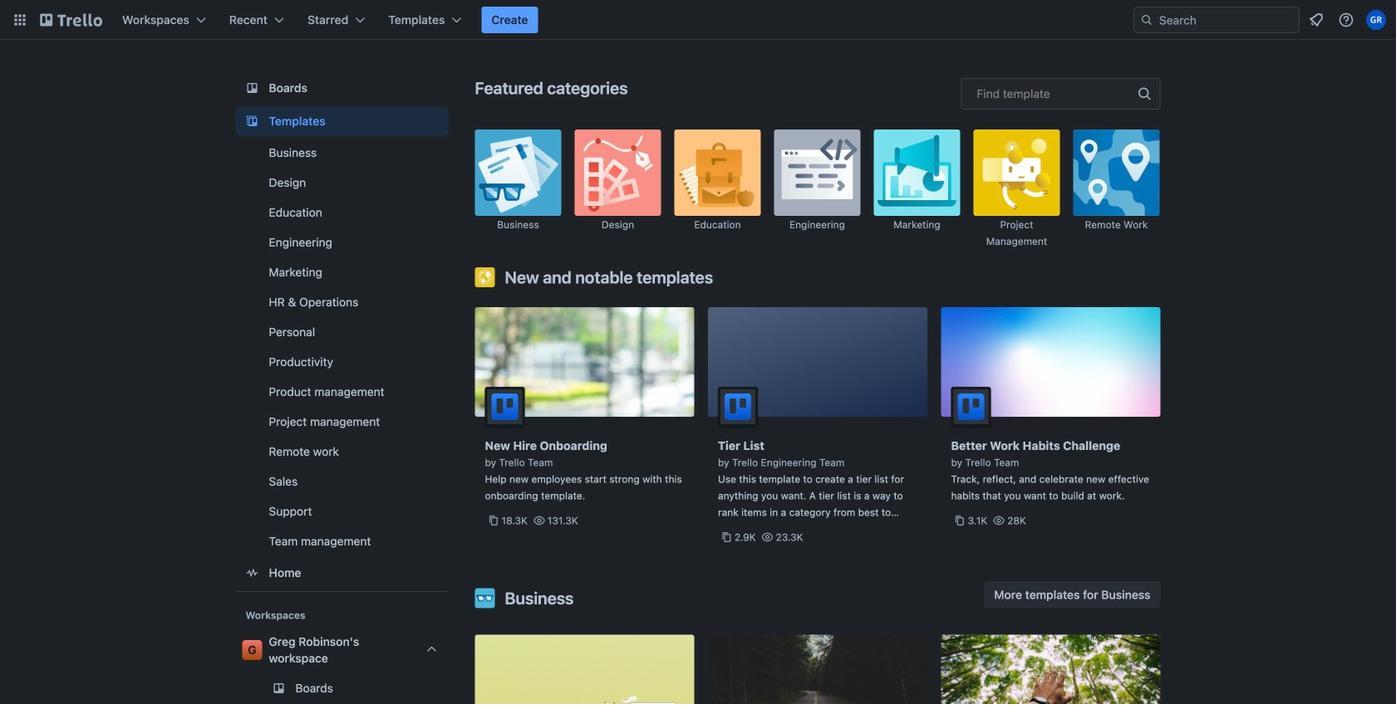 Task type: describe. For each thing, give the bounding box(es) containing it.
2 business icon image from the top
[[475, 589, 495, 609]]

greg robinson (gregrobinson96) image
[[1367, 10, 1387, 30]]

remote work icon image
[[1074, 130, 1160, 216]]

board image
[[242, 78, 262, 98]]

1 trello team image from the left
[[485, 387, 525, 427]]

2 trello team image from the left
[[951, 387, 991, 427]]

0 notifications image
[[1307, 10, 1327, 30]]

home image
[[242, 564, 262, 584]]

trello engineering team image
[[718, 387, 758, 427]]



Task type: vqa. For each thing, say whether or not it's contained in the screenshot.
sm image
no



Task type: locate. For each thing, give the bounding box(es) containing it.
search image
[[1141, 13, 1154, 27]]

1 vertical spatial business icon image
[[475, 589, 495, 609]]

business icon image
[[475, 130, 562, 216], [475, 589, 495, 609]]

back to home image
[[40, 7, 102, 33]]

open information menu image
[[1338, 12, 1355, 28]]

0 horizontal spatial trello team image
[[485, 387, 525, 427]]

trello team image
[[485, 387, 525, 427], [951, 387, 991, 427]]

design icon image
[[575, 130, 661, 216]]

education icon image
[[675, 130, 761, 216]]

marketing icon image
[[874, 130, 961, 216]]

engineering icon image
[[774, 130, 861, 216]]

project management icon image
[[974, 130, 1060, 216]]

1 horizontal spatial trello team image
[[951, 387, 991, 427]]

None field
[[961, 78, 1161, 110]]

template board image
[[242, 111, 262, 131]]

primary element
[[0, 0, 1397, 40]]

Search field
[[1154, 8, 1299, 32]]

1 business icon image from the top
[[475, 130, 562, 216]]

0 vertical spatial business icon image
[[475, 130, 562, 216]]



